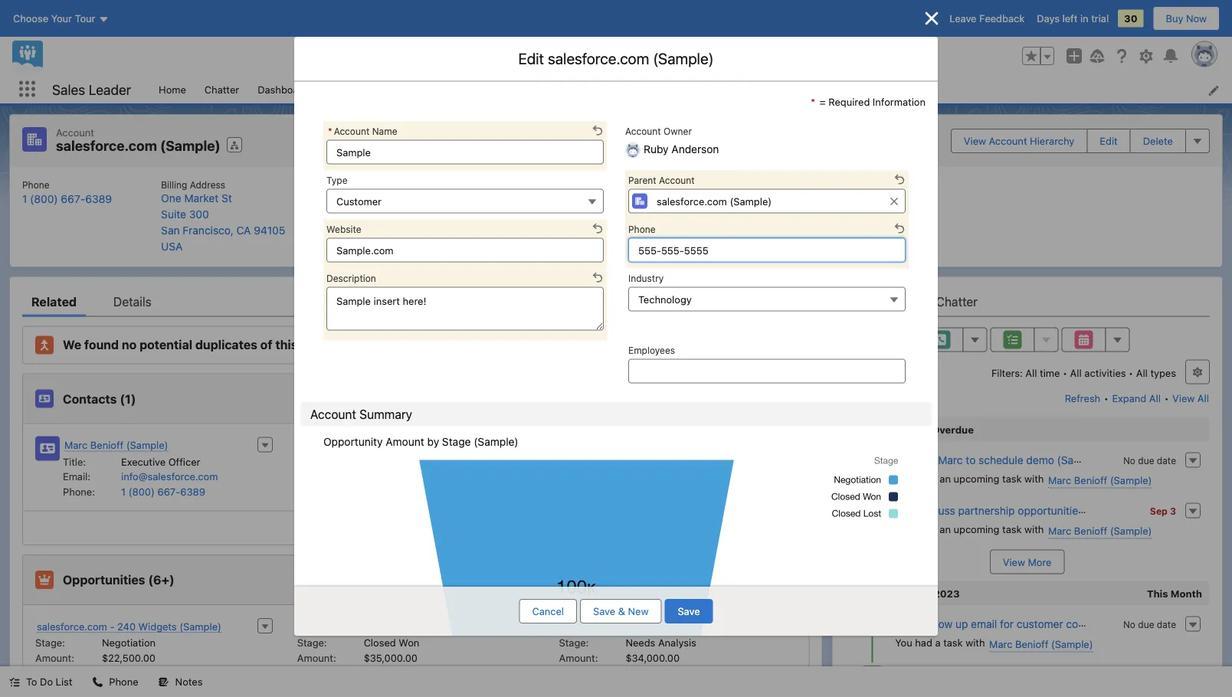 Task type: locate. For each thing, give the bounding box(es) containing it.
0 vertical spatial no
[[1124, 456, 1136, 467]]

0 horizontal spatial tab list
[[22, 286, 810, 317]]

leave feedback link
[[950, 13, 1025, 24]]

date: for 11/3/2023
[[326, 667, 351, 679]]

text default image
[[92, 677, 103, 688], [158, 677, 169, 688]]

Employees text field
[[629, 359, 906, 384]]

opportunities inside related tab panel
[[63, 573, 145, 588]]

1 date: from the left
[[64, 667, 89, 679]]

- left 320
[[634, 621, 639, 632]]

0 vertical spatial new
[[763, 393, 784, 405]]

(sample) up sep
[[1111, 475, 1153, 486]]

close inside $34,000.00 close date:
[[559, 667, 585, 679]]

edit inside edit button
[[1100, 135, 1118, 147]]

an up discuss
[[940, 473, 951, 485]]

salesforce.com (sample)
[[56, 138, 221, 154]]

upcoming
[[954, 473, 1000, 485], [954, 524, 1000, 535]]

2 you have an upcoming task with marc benioff (sample) from the top
[[896, 524, 1153, 537]]

1 horizontal spatial chatter link
[[937, 286, 978, 317]]

marc benioff (sample)
[[64, 440, 168, 451]]

0 vertical spatial 667-
[[61, 192, 85, 205]]

notes button
[[149, 667, 212, 698]]

tab list containing related
[[22, 286, 810, 317]]

2 amount: from the left
[[297, 652, 336, 664]]

2 save from the left
[[678, 606, 700, 618]]

stage: up the to do list
[[35, 637, 65, 649]]

no due date down this
[[1124, 620, 1177, 631]]

0 horizontal spatial chatter
[[205, 83, 239, 95]]

1 horizontal spatial save
[[678, 606, 700, 618]]

2 an from the top
[[940, 524, 951, 535]]

0 horizontal spatial text default image
[[92, 677, 103, 688]]

0 vertical spatial you have an upcoming task with marc benioff (sample)
[[896, 473, 1153, 486]]

no due date for you have an upcoming task with marc benioff (sample)
[[1124, 456, 1177, 467]]

no
[[122, 338, 137, 352]]

view all
[[398, 522, 434, 534]]

salesforce.com down the leader at the top of the page
[[56, 138, 157, 154]]

1 - from the left
[[110, 621, 115, 632]]

website inside website http://www.salesforce.com
[[334, 179, 369, 190]]

3 - from the left
[[634, 621, 639, 632]]

1 horizontal spatial owner
[[664, 126, 692, 137]]

account
[[334, 126, 370, 137], [626, 126, 661, 137], [56, 126, 94, 138], [989, 135, 1028, 147], [659, 175, 695, 186], [515, 179, 551, 190], [310, 407, 356, 422]]

(sample) down conference
[[1052, 639, 1094, 650]]

1 widgets from the left
[[138, 621, 177, 632]]

1 vertical spatial no due date
[[1124, 620, 1177, 631]]

0 vertical spatial list
[[150, 75, 1233, 103]]

upcoming down partnership
[[954, 524, 1000, 535]]

close
[[35, 667, 61, 679], [297, 667, 323, 679], [559, 667, 585, 679]]

no due date for you had a task with marc benioff (sample)
[[1124, 620, 1177, 631]]

1 vertical spatial new button
[[750, 568, 797, 593]]

6389 inside phone 1 (800) 667-6389
[[85, 192, 112, 205]]

& up salesforce.com - 320 widgets (sample)
[[618, 606, 626, 618]]

chatter inside 'link'
[[205, 83, 239, 95]]

due down this
[[1139, 620, 1155, 631]]

3 close from the left
[[559, 667, 585, 679]]

marc benioff (sample) link up executive officer email:
[[64, 438, 168, 453]]

new for (6+)
[[763, 575, 784, 586]]

3 you from the top
[[896, 637, 913, 649]]

widgets for closed won amount:
[[401, 621, 439, 632]]

with inside you had a task with marc benioff (sample)
[[966, 637, 986, 649]]

text default image left notes
[[158, 677, 169, 688]]

2 horizontal spatial widgets
[[662, 621, 701, 632]]

phone:
[[63, 486, 95, 498]]

sep 3
[[1151, 506, 1177, 517]]

inverse image
[[923, 9, 941, 28]]

with for schedule
[[1025, 473, 1044, 485]]

text default image inside phone button
[[92, 677, 103, 688]]

cancel
[[532, 606, 564, 618]]

september  •  2023
[[870, 588, 960, 600]]

6389 down salesforce.com (sample)
[[85, 192, 112, 205]]

view inside button
[[964, 135, 987, 147]]

stage
[[442, 436, 471, 448]]

chatter link for activity link
[[937, 286, 978, 317]]

1 you from the top
[[896, 473, 913, 485]]

0 horizontal spatial phone
[[22, 179, 50, 190]]

no for you have an upcoming task with marc benioff (sample)
[[1124, 456, 1136, 467]]

widgets up "analysis"
[[662, 621, 701, 632]]

- left 240
[[110, 621, 115, 632]]

1 vertical spatial owner
[[553, 179, 582, 190]]

date: inside $34,000.00 close date:
[[588, 667, 613, 679]]

Industry button
[[629, 287, 906, 312]]

marc down opportunities
[[1049, 525, 1072, 537]]

1 horizontal spatial chatter
[[937, 294, 978, 309]]

0 vertical spatial upcoming
[[954, 473, 1000, 485]]

1 horizontal spatial date:
[[326, 667, 351, 679]]

salesforce.com for salesforce.com - 240 widgets (sample)
[[37, 621, 107, 632]]

task image
[[863, 451, 882, 470], [863, 502, 882, 520]]

tab list down description
[[22, 286, 810, 317]]

phone inside phone 1 (800) 667-6389
[[22, 179, 50, 190]]

widgets for needs analysis amount:
[[662, 621, 701, 632]]

1 horizontal spatial edit
[[1100, 135, 1118, 147]]

1 text default image from the left
[[92, 677, 103, 688]]

view inside related tab panel
[[398, 522, 420, 534]]

0 horizontal spatial close
[[35, 667, 61, 679]]

1 save from the left
[[593, 606, 616, 618]]

2 widgets from the left
[[401, 621, 439, 632]]

0 horizontal spatial &
[[618, 606, 626, 618]]

date up sep 3
[[1158, 456, 1177, 467]]

account owner up ruby
[[515, 179, 582, 190]]

list for leave feedback link
[[150, 75, 1233, 103]]

opportunities link
[[563, 75, 645, 103]]

for
[[1001, 618, 1014, 631]]

1 you have an upcoming task with marc benioff (sample) from the top
[[896, 473, 1153, 486]]

salesforce.com - 320 widgets (sample) link
[[561, 619, 746, 634]]

accounts list item
[[481, 75, 563, 103]]

2 upcoming from the top
[[954, 524, 1000, 535]]

0 vertical spatial due
[[1139, 456, 1155, 467]]

1 close from the left
[[35, 667, 61, 679]]

1 horizontal spatial close
[[297, 667, 323, 679]]

None text field
[[327, 140, 604, 164]]

0 horizontal spatial 6389
[[85, 192, 112, 205]]

task for to
[[1003, 473, 1022, 485]]

0 horizontal spatial edit
[[519, 49, 544, 67]]

amount: down cancel button at bottom left
[[559, 652, 598, 664]]

0 vertical spatial 1 (800) 667-6389 link
[[22, 192, 112, 205]]

& inside save & new 'button'
[[618, 606, 626, 618]]

1 horizontal spatial -
[[372, 621, 377, 632]]

edit up the accounts list item
[[519, 49, 544, 67]]

1 vertical spatial upcoming
[[954, 524, 1000, 535]]

0 vertical spatial new button
[[750, 387, 797, 411]]

1 vertical spatial website
[[327, 224, 362, 235]]

2 stage: from the left
[[297, 637, 327, 649]]

call
[[917, 454, 936, 467]]

won
[[399, 637, 420, 649]]

1 vertical spatial *
[[328, 126, 332, 137]]

an for call
[[940, 473, 951, 485]]

delete
[[1144, 135, 1174, 147]]

(sample) right 320
[[704, 621, 746, 632]]

sep
[[1151, 506, 1168, 517]]

text default image inside notes button
[[158, 677, 169, 688]]

partnership
[[959, 505, 1015, 517]]

group
[[1023, 47, 1055, 65]]

1 horizontal spatial 6389
[[180, 486, 205, 498]]

1 no due date from the top
[[1124, 456, 1177, 467]]

save up needs analysis amount:
[[593, 606, 616, 618]]

task image down upcoming
[[863, 451, 882, 470]]

(800) inside phone 1 (800) 667-6389
[[30, 192, 58, 205]]

text default image
[[9, 677, 20, 688]]

& inside upcoming & overdue 'dropdown button'
[[923, 424, 930, 435]]

3 amount: from the left
[[559, 652, 598, 664]]

2 vertical spatial you
[[896, 637, 913, 649]]

2 no from the top
[[1124, 620, 1136, 631]]

2 horizontal spatial -
[[634, 621, 639, 632]]

task right a
[[944, 637, 963, 649]]

6389 down info@salesforce.com
[[180, 486, 205, 498]]

1 horizontal spatial text default image
[[158, 677, 169, 688]]

1 task image from the top
[[863, 451, 882, 470]]

0 horizontal spatial view all link
[[23, 511, 809, 545]]

http://www.salesforce.com
[[334, 192, 466, 205]]

opportunities inside list item
[[572, 83, 635, 95]]

2 you from the top
[[896, 524, 913, 535]]

have down discuss
[[916, 524, 937, 535]]

save inside 'button'
[[593, 606, 616, 618]]

1 horizontal spatial 667-
[[158, 486, 180, 498]]

& for overdue
[[923, 424, 930, 435]]

amount: left $35,000.00
[[297, 652, 336, 664]]

(sample) down sep
[[1111, 525, 1153, 537]]

salesforce.com up negotiation amount:
[[37, 621, 107, 632]]

0 horizontal spatial widgets
[[138, 621, 177, 632]]

(sample) right demo
[[1058, 454, 1102, 467]]

view account hierarchy button
[[951, 129, 1088, 153]]

reports list item
[[343, 75, 417, 103]]

2 vertical spatial new
[[628, 606, 649, 618]]

2 task image from the top
[[863, 502, 882, 520]]

reports link
[[343, 75, 397, 103]]

1 vertical spatial have
[[916, 524, 937, 535]]

task down discuss partnership opportunities (sample)
[[1003, 524, 1022, 535]]

1 horizontal spatial view all link
[[1172, 386, 1211, 411]]

with down demo
[[1025, 473, 1044, 485]]

1 vertical spatial no
[[1124, 620, 1136, 631]]

0 horizontal spatial owner
[[553, 179, 582, 190]]

with down discuss partnership opportunities (sample)
[[1025, 524, 1044, 535]]

1 horizontal spatial *
[[811, 96, 816, 107]]

1 horizontal spatial phone
[[109, 677, 138, 688]]

0 horizontal spatial stage:
[[35, 637, 65, 649]]

0 vertical spatial 1
[[22, 192, 27, 205]]

1 vertical spatial due
[[1139, 620, 1155, 631]]

save for save & new
[[593, 606, 616, 618]]

upcoming down "to"
[[954, 473, 1000, 485]]

needs
[[626, 637, 656, 649]]

salesforce.com down save & new
[[561, 621, 631, 632]]

of
[[260, 338, 273, 352]]

1 new button from the top
[[750, 387, 797, 411]]

1 vertical spatial you
[[896, 524, 913, 535]]

2 have from the top
[[916, 524, 937, 535]]

1 (800) 667-6389 link inside related tab panel
[[121, 486, 205, 498]]

website
[[334, 179, 369, 190], [327, 224, 362, 235]]

1 vertical spatial &
[[618, 606, 626, 618]]

no right conference
[[1124, 620, 1136, 631]]

2 - from the left
[[372, 621, 377, 632]]

marc benioff (sample) link down customer
[[990, 637, 1094, 653]]

have for call
[[916, 473, 937, 485]]

activity
[[854, 294, 900, 309]]

list
[[56, 677, 72, 688]]

date:
[[64, 667, 89, 679], [326, 667, 351, 679], [588, 667, 613, 679]]

close for $34,000.00 close date:
[[559, 667, 585, 679]]

account owner up 'parent account'
[[626, 126, 692, 137]]

you down upcoming
[[896, 473, 913, 485]]

0 vertical spatial account owner
[[626, 126, 692, 137]]

new inside 'button'
[[628, 606, 649, 618]]

date: for 11/20/2023
[[64, 667, 89, 679]]

0 vertical spatial with
[[1025, 473, 1044, 485]]

(sample) right stage
[[474, 436, 519, 448]]

phone inside phone button
[[109, 677, 138, 688]]

information
[[873, 96, 926, 107]]

new
[[763, 393, 784, 405], [763, 575, 784, 586], [628, 606, 649, 618]]

new for (1)
[[763, 393, 784, 405]]

no due date
[[1124, 456, 1177, 467], [1124, 620, 1177, 631]]

667- inside related tab panel
[[158, 486, 180, 498]]

salesforce.com - 350 widgets (sample)
[[299, 621, 484, 632]]

1 tab list from the left
[[22, 286, 810, 317]]

amount: up the to do list
[[35, 652, 74, 664]]

amount: inside negotiation amount:
[[35, 652, 74, 664]]

3 date: from the left
[[588, 667, 613, 679]]

usa
[[161, 240, 183, 253]]

save inside button
[[678, 606, 700, 618]]

0 horizontal spatial -
[[110, 621, 115, 632]]

salesforce.com up the closed won amount:
[[299, 621, 369, 632]]

you have an upcoming task with marc benioff (sample) down discuss partnership opportunities (sample)
[[896, 524, 1153, 537]]

list
[[150, 75, 1233, 103], [10, 167, 1223, 267]]

no down expand
[[1124, 456, 1136, 467]]

date: inside $22,500.00 close date:
[[64, 667, 89, 679]]

marc benioff (sample) link up opportunities
[[1049, 473, 1153, 489]]

1 amount: from the left
[[35, 652, 74, 664]]

you have an upcoming task with marc benioff (sample) down call marc to schedule demo (sample) at the right bottom of page
[[896, 473, 1153, 486]]

send
[[896, 618, 921, 631]]

view inside button
[[1003, 557, 1026, 568]]

types
[[1151, 368, 1177, 379]]

website for website
[[327, 224, 362, 235]]

opportunities for opportunities (6+)
[[63, 573, 145, 588]]

in
[[1081, 13, 1089, 24]]

all inside view all link
[[423, 522, 434, 534]]

Website text field
[[327, 238, 604, 263]]

you have an upcoming task with marc benioff (sample) for opportunities
[[896, 524, 1153, 537]]

contacts (1)
[[63, 392, 136, 406]]

date: down needs analysis amount:
[[588, 667, 613, 679]]

have down call on the bottom right of the page
[[916, 473, 937, 485]]

2 vertical spatial with
[[966, 637, 986, 649]]

benioff inside related tab panel
[[90, 440, 124, 451]]

300
[[189, 208, 209, 221]]

0 horizontal spatial 1
[[22, 192, 27, 205]]

0 horizontal spatial chatter link
[[195, 75, 249, 103]]

st
[[222, 192, 232, 205]]

10/18/2023
[[626, 667, 678, 679]]

list containing one market st
[[10, 167, 1223, 267]]

marc down for
[[990, 639, 1013, 650]]

- for 320
[[634, 621, 639, 632]]

accounts
[[490, 83, 534, 95]]

0 vertical spatial no due date
[[1124, 456, 1177, 467]]

3 stage: from the left
[[559, 637, 589, 649]]

* left = in the top right of the page
[[811, 96, 816, 107]]

1 an from the top
[[940, 473, 951, 485]]

0 horizontal spatial date:
[[64, 667, 89, 679]]

2 text default image from the left
[[158, 677, 169, 688]]

667- inside phone 1 (800) 667-6389
[[61, 192, 85, 205]]

- left 350
[[372, 621, 377, 632]]

due up sep
[[1139, 456, 1155, 467]]

2 horizontal spatial phone
[[629, 224, 656, 235]]

marc benioff (sample) link down opportunities
[[1049, 524, 1153, 539]]

0 vertical spatial an
[[940, 473, 951, 485]]

667-
[[61, 192, 85, 205], [158, 486, 180, 498]]

opportunities image
[[35, 571, 54, 590]]

stage: for negotiation amount:
[[35, 637, 65, 649]]

1 vertical spatial 1
[[121, 486, 126, 498]]

1 upcoming from the top
[[954, 473, 1000, 485]]

an
[[940, 473, 951, 485], [940, 524, 951, 535]]

overdue
[[932, 424, 974, 435]]

hierarchy
[[1030, 135, 1075, 147]]

0 vertical spatial have
[[916, 473, 937, 485]]

list containing home
[[150, 75, 1233, 103]]

no due date up sep
[[1124, 456, 1177, 467]]

0 horizontal spatial account owner
[[515, 179, 582, 190]]

1 vertical spatial new
[[763, 575, 784, 586]]

all
[[1026, 368, 1038, 379], [1071, 368, 1082, 379], [1137, 368, 1148, 379], [1150, 393, 1161, 404], [1198, 393, 1210, 404], [423, 522, 434, 534]]

task down call marc to schedule demo (sample) at the right bottom of page
[[1003, 473, 1022, 485]]

opportunities up 240
[[63, 573, 145, 588]]

list for the "home" link
[[10, 167, 1223, 267]]

(sample) up 'opportunities' list item at the top of the page
[[653, 49, 714, 67]]

date: inside $35,000.00 close date:
[[326, 667, 351, 679]]

0 vertical spatial chatter
[[205, 83, 239, 95]]

1 vertical spatial account owner
[[515, 179, 582, 190]]

tab list
[[22, 286, 810, 317], [845, 286, 1211, 317]]

0 horizontal spatial 667-
[[61, 192, 85, 205]]

2 new button from the top
[[750, 568, 797, 593]]

date for you had a task with marc benioff (sample)
[[1158, 620, 1177, 631]]

0 horizontal spatial (800)
[[30, 192, 58, 205]]

opportunities list item
[[563, 75, 665, 103]]

dashboards link
[[249, 75, 323, 103]]

feedback
[[980, 13, 1025, 24]]

2 tab list from the left
[[845, 286, 1211, 317]]

by
[[427, 436, 439, 448]]

new button for opportunities (6+)
[[750, 568, 797, 593]]

1 date from the top
[[1158, 456, 1177, 467]]

stage: down cancel on the bottom
[[559, 637, 589, 649]]

edit button
[[1087, 129, 1131, 153]]

0 vertical spatial edit
[[519, 49, 544, 67]]

benioff inside you had a task with marc benioff (sample)
[[1016, 639, 1049, 650]]

date: down negotiation amount:
[[64, 667, 89, 679]]

widgets up won on the left
[[401, 621, 439, 632]]

website up http://www.salesforce.com link
[[334, 179, 369, 190]]

account down sales
[[56, 126, 94, 138]]

account left "hierarchy"
[[989, 135, 1028, 147]]

text default image for notes
[[158, 677, 169, 688]]

analysis
[[658, 637, 697, 649]]

1 vertical spatial list
[[10, 167, 1223, 267]]

2 vertical spatial task
[[944, 637, 963, 649]]

this
[[1148, 588, 1169, 600]]

2 close from the left
[[297, 667, 323, 679]]

1 due from the top
[[1139, 456, 1155, 467]]

benioff down send follow up email for customer conference (sample)
[[1016, 639, 1049, 650]]

demo
[[1027, 454, 1055, 467]]

benioff
[[90, 440, 124, 451], [1075, 475, 1108, 486], [1075, 525, 1108, 537], [1016, 639, 1049, 650]]

account up opportunity
[[310, 407, 356, 422]]

2 vertical spatial phone
[[109, 677, 138, 688]]

you down send
[[896, 637, 913, 649]]

salesforce.com for salesforce.com - 350 widgets (sample)
[[299, 621, 369, 632]]

date down this month
[[1158, 620, 1177, 631]]

2 no due date from the top
[[1124, 620, 1177, 631]]

stage: up $35,000.00 close date: at bottom
[[297, 637, 327, 649]]

save for save
[[678, 606, 700, 618]]

amount: inside the closed won amount:
[[297, 652, 336, 664]]

0 horizontal spatial save
[[593, 606, 616, 618]]

edit
[[519, 49, 544, 67], [1100, 135, 1118, 147]]

phone
[[22, 179, 50, 190], [629, 224, 656, 235], [109, 677, 138, 688]]

0 vertical spatial owner
[[664, 126, 692, 137]]

1 vertical spatial 1 (800) 667-6389 link
[[121, 486, 205, 498]]

sales
[[52, 81, 85, 98]]

1 vertical spatial (800)
[[129, 486, 155, 498]]

billing address one market st suite 300 san francisco, ca 94105 usa
[[161, 179, 285, 253]]

0 vertical spatial 6389
[[85, 192, 112, 205]]

1 have from the top
[[916, 473, 937, 485]]

activity link
[[854, 286, 900, 317]]

* up type
[[328, 126, 332, 137]]

dashboards
[[258, 83, 313, 95]]

website down type
[[327, 224, 362, 235]]

needs analysis amount:
[[559, 637, 697, 664]]

1 stage: from the left
[[35, 637, 65, 649]]

1 vertical spatial opportunities
[[63, 573, 145, 588]]

reports
[[352, 83, 388, 95]]

close inside $22,500.00 close date:
[[35, 667, 61, 679]]

close for $35,000.00 close date:
[[297, 667, 323, 679]]

0 vertical spatial date
[[1158, 456, 1177, 467]]

with down 'email'
[[966, 637, 986, 649]]

stage:
[[35, 637, 65, 649], [297, 637, 327, 649], [559, 637, 589, 649]]

close inside $35,000.00 close date:
[[297, 667, 323, 679]]

have for discuss
[[916, 524, 937, 535]]

& left overdue in the bottom right of the page
[[923, 424, 930, 435]]

expand
[[1113, 393, 1147, 404]]

0 vertical spatial opportunities
[[572, 83, 635, 95]]

widgets right 240
[[138, 621, 177, 632]]

marc inside related tab panel
[[64, 440, 88, 451]]

title:
[[63, 456, 86, 468]]

2 horizontal spatial amount:
[[559, 652, 598, 664]]

upcoming & overdue
[[870, 424, 974, 435]]

new button
[[750, 387, 797, 411], [750, 568, 797, 593]]

amount: for needs analysis amount:
[[559, 652, 598, 664]]

1 vertical spatial 6389
[[180, 486, 205, 498]]

1 vertical spatial task image
[[863, 502, 882, 520]]

to do list
[[26, 677, 72, 688]]

owner up 'parent account'
[[664, 126, 692, 137]]

date: down the closed won amount:
[[326, 667, 351, 679]]

(sample) left sep
[[1087, 505, 1132, 517]]

1 vertical spatial date
[[1158, 620, 1177, 631]]

2 date from the top
[[1158, 620, 1177, 631]]

task for opportunities
[[1003, 524, 1022, 535]]

benioff up executive officer email:
[[90, 440, 124, 451]]

marc down demo
[[1049, 475, 1072, 486]]

0 horizontal spatial amount:
[[35, 652, 74, 664]]

1 horizontal spatial &
[[923, 424, 930, 435]]

2 date: from the left
[[326, 667, 351, 679]]

related tab panel
[[22, 317, 810, 698]]

new button for contacts (1)
[[750, 387, 797, 411]]

1 no from the top
[[1124, 456, 1136, 467]]

1 vertical spatial phone
[[629, 224, 656, 235]]

buy now button
[[1153, 6, 1220, 31]]

1 vertical spatial an
[[940, 524, 951, 535]]

1 vertical spatial edit
[[1100, 135, 1118, 147]]

forecasts
[[426, 83, 472, 95]]

tab list up the filters:
[[845, 286, 1211, 317]]

2 horizontal spatial date:
[[588, 667, 613, 679]]

2 due from the top
[[1139, 620, 1155, 631]]

to
[[966, 454, 976, 467]]

conference
[[1067, 618, 1122, 631]]

you up 'september'
[[896, 524, 913, 535]]

1 horizontal spatial tab list
[[845, 286, 1211, 317]]

no
[[1124, 456, 1136, 467], [1124, 620, 1136, 631]]

1 horizontal spatial 1
[[121, 486, 126, 498]]

text default image down negotiation amount:
[[92, 677, 103, 688]]

0 vertical spatial task
[[1003, 473, 1022, 485]]

amount: inside needs analysis amount:
[[559, 652, 598, 664]]

• right the time
[[1063, 368, 1068, 379]]

task image for discuss
[[863, 502, 882, 520]]

month
[[1171, 588, 1203, 600]]

1 horizontal spatial 1 (800) 667-6389 link
[[121, 486, 205, 498]]

3 widgets from the left
[[662, 621, 701, 632]]

save up "analysis"
[[678, 606, 700, 618]]

task inside you had a task with marc benioff (sample)
[[944, 637, 963, 649]]

1 horizontal spatial (800)
[[129, 486, 155, 498]]



Task type: vqa. For each thing, say whether or not it's contained in the screenshot.
Leave Feedback link
yes



Task type: describe. For each thing, give the bounding box(es) containing it.
phone button
[[83, 667, 148, 698]]

date: for 10/18/2023
[[588, 667, 613, 679]]

parent
[[629, 175, 657, 186]]

trial
[[1092, 13, 1109, 24]]

due for you have an upcoming task with marc benioff (sample)
[[1139, 456, 1155, 467]]

marc left "to"
[[939, 454, 963, 467]]

email
[[971, 618, 998, 631]]

contacts image
[[35, 390, 54, 408]]

salesforce.com - 240 widgets (sample) link
[[37, 619, 222, 634]]

widgets for negotiation amount:
[[138, 621, 177, 632]]

0 vertical spatial view all link
[[1172, 386, 1211, 411]]

opportunities (6+)
[[63, 573, 174, 588]]

view for view account hierarchy
[[964, 135, 987, 147]]

tab list containing activity
[[845, 286, 1211, 317]]

1 vertical spatial chatter
[[937, 294, 978, 309]]

website for website http://www.salesforce.com
[[334, 179, 369, 190]]

• left expand
[[1105, 393, 1109, 404]]

edit for edit
[[1100, 135, 1118, 147]]

save button
[[665, 600, 713, 624]]

upcoming & overdue button
[[846, 417, 1210, 442]]

chatter link for the "home" link
[[195, 75, 249, 103]]

you have an upcoming task with marc benioff (sample) for to
[[896, 473, 1153, 486]]

buy now
[[1166, 13, 1207, 24]]

(sample) inside you had a task with marc benioff (sample)
[[1052, 639, 1094, 650]]

one
[[161, 192, 181, 205]]

ruby
[[535, 194, 560, 206]]

- for 350
[[372, 621, 377, 632]]

accounts link
[[481, 75, 543, 103]]

you inside you had a task with marc benioff (sample)
[[896, 637, 913, 649]]

this month
[[1148, 588, 1203, 600]]

info@salesforce.com phone:
[[63, 471, 218, 498]]

* for * account name
[[328, 126, 332, 137]]

$22,500.00 close date:
[[35, 652, 156, 679]]

Parent Account text field
[[629, 189, 906, 214]]

* for * = required information
[[811, 96, 816, 107]]

350
[[379, 621, 398, 632]]

negotiation
[[102, 637, 156, 649]]

benioff up opportunities
[[1075, 475, 1108, 486]]

name
[[372, 126, 397, 137]]

salesforce.com - 240 widgets (sample)
[[37, 621, 222, 632]]

customer
[[1017, 618, 1064, 631]]

account right parent
[[659, 175, 695, 186]]

$35,000.00 close date:
[[297, 652, 418, 679]]

found
[[84, 338, 119, 352]]

days left in trial
[[1037, 13, 1109, 24]]

(sample) up notes
[[180, 621, 222, 632]]

a
[[936, 637, 941, 649]]

close for $22,500.00 close date:
[[35, 667, 61, 679]]

edit salesforce.com (sample)
[[519, 49, 714, 67]]

task image for call
[[863, 451, 882, 470]]

closed
[[364, 637, 396, 649]]

1 inside phone 1 (800) 667-6389
[[22, 192, 27, 205]]

due for you had a task with marc benioff (sample)
[[1139, 620, 1155, 631]]

officer
[[168, 456, 200, 468]]

• left 2023
[[927, 588, 932, 600]]

suite
[[161, 208, 186, 221]]

now
[[1187, 13, 1207, 24]]

- for 240
[[110, 621, 115, 632]]

opportunity amount by stage (sample)
[[324, 436, 519, 448]]

parent account
[[629, 175, 695, 186]]

type
[[327, 175, 348, 186]]

Phone text field
[[629, 238, 906, 263]]

(sample) up executive
[[126, 440, 168, 451]]

discuss partnership opportunities (sample) link
[[917, 504, 1132, 517]]

opportunities for opportunities
[[572, 83, 635, 95]]

account up ruby
[[515, 179, 551, 190]]

expand all button
[[1112, 386, 1162, 411]]

an for discuss
[[940, 524, 951, 535]]

related
[[31, 294, 77, 309]]

1 vertical spatial view all link
[[23, 511, 809, 545]]

salesforce.com - 350 widgets (sample) link
[[299, 619, 484, 634]]

follow
[[924, 618, 953, 631]]

address
[[190, 179, 225, 190]]

240
[[117, 621, 136, 632]]

salesforce.com for salesforce.com - 320 widgets (sample)
[[561, 621, 631, 632]]

(800) inside related tab panel
[[129, 486, 155, 498]]

Description text field
[[327, 287, 604, 331]]

$34,000.00
[[626, 652, 680, 664]]

account left 'name'
[[334, 126, 370, 137]]

discuss partnership opportunities (sample)
[[917, 505, 1132, 517]]

upcoming for partnership
[[954, 524, 1000, 535]]

1 horizontal spatial account owner
[[626, 126, 692, 137]]

view for view more
[[1003, 557, 1026, 568]]

account up parent
[[626, 126, 661, 137]]

view more
[[1003, 557, 1052, 568]]

(sample) right 350
[[442, 621, 484, 632]]

ruby anderson link
[[535, 192, 610, 208]]

info@salesforce.com link
[[121, 471, 218, 483]]

text default image for phone
[[92, 677, 103, 688]]

$22,500.00
[[102, 652, 156, 664]]

executive officer email:
[[63, 456, 200, 483]]

anderson
[[563, 194, 610, 206]]

do
[[40, 677, 53, 688]]

3
[[1171, 506, 1177, 517]]

$35,000.00
[[364, 652, 418, 664]]

buy
[[1166, 13, 1184, 24]]

date for you have an upcoming task with marc benioff (sample)
[[1158, 456, 1177, 467]]

leave feedback
[[950, 13, 1025, 24]]

stage: for needs analysis amount:
[[559, 637, 589, 649]]

view account hierarchy
[[964, 135, 1075, 147]]

up
[[956, 618, 969, 631]]

more
[[1028, 557, 1052, 568]]

amount
[[386, 436, 425, 448]]

notes
[[175, 677, 203, 688]]

duplicates
[[195, 338, 258, 352]]

sales leader
[[52, 81, 131, 98]]

to
[[26, 677, 37, 688]]

days
[[1037, 13, 1060, 24]]

salesforce.com for salesforce.com (sample)
[[56, 138, 157, 154]]

potential
[[140, 338, 192, 352]]

1 inside related tab panel
[[121, 486, 126, 498]]

email image
[[863, 666, 882, 685]]

0 horizontal spatial 1 (800) 667-6389 link
[[22, 192, 112, 205]]

details link
[[113, 286, 151, 317]]

account inside button
[[989, 135, 1028, 147]]

with for (sample)
[[1025, 524, 1044, 535]]

negotiation amount:
[[35, 637, 156, 664]]

opportunities
[[1018, 505, 1084, 517]]

save & new
[[593, 606, 649, 618]]

& for new
[[618, 606, 626, 618]]

activities
[[1085, 368, 1127, 379]]

send follow up email for customer conference (sample)
[[896, 618, 1170, 631]]

6389 inside related tab panel
[[180, 486, 205, 498]]

opportunity
[[324, 436, 383, 448]]

cancel button
[[519, 600, 577, 624]]

benioff down opportunities
[[1075, 525, 1108, 537]]

(sample) up billing
[[160, 138, 221, 154]]

stage: for closed won amount:
[[297, 637, 327, 649]]

• up expand
[[1129, 368, 1134, 379]]

contacts
[[63, 392, 117, 406]]

account.
[[301, 338, 354, 352]]

you for discuss partnership opportunities (sample)
[[896, 524, 913, 535]]

edit for edit salesforce.com (sample)
[[519, 49, 544, 67]]

(sample) down this
[[1125, 618, 1170, 631]]

salesforce.com up opportunities link
[[548, 49, 650, 67]]

you for call marc to schedule demo (sample)
[[896, 473, 913, 485]]

no for you had a task with marc benioff (sample)
[[1124, 620, 1136, 631]]

view for view all
[[398, 522, 420, 534]]

filters: all time • all activities • all types
[[992, 368, 1177, 379]]

time
[[1040, 368, 1061, 379]]

save & new button
[[580, 600, 662, 624]]

amount: for closed won amount:
[[297, 652, 336, 664]]

technology
[[639, 294, 692, 305]]

(1)
[[120, 392, 136, 406]]

home link
[[150, 75, 195, 103]]

marc inside you had a task with marc benioff (sample)
[[990, 639, 1013, 650]]

• down types
[[1165, 393, 1170, 404]]

this
[[276, 338, 298, 352]]

phone 1 (800) 667-6389
[[22, 179, 112, 205]]

dashboards list item
[[249, 75, 343, 103]]

we found no potential duplicates of this account.
[[63, 338, 354, 352]]

refresh • expand all • view all
[[1065, 393, 1210, 404]]

market
[[184, 192, 219, 205]]

upcoming for marc
[[954, 473, 1000, 485]]



